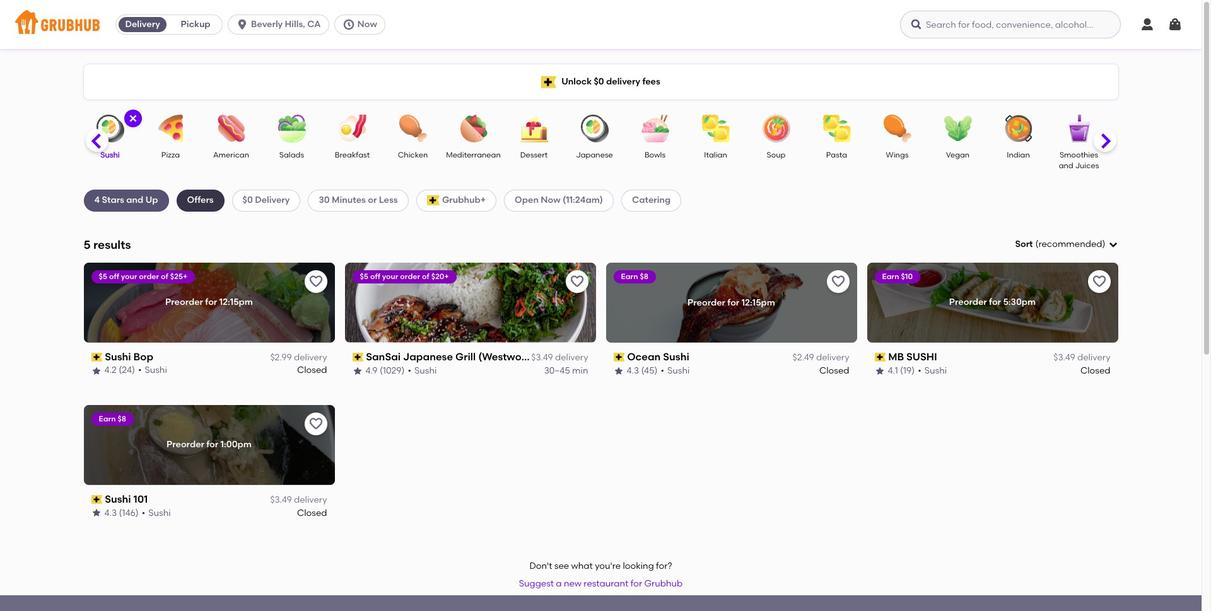 Task type: describe. For each thing, give the bounding box(es) containing it.
salads image
[[270, 115, 314, 143]]

closed for ocean sushi
[[819, 365, 849, 376]]

for for bop
[[205, 297, 217, 308]]

star icon image for sansai japanese grill (westwood)
[[352, 366, 362, 376]]

delivery inside button
[[125, 19, 160, 30]]

$3.49 delivery for sansai japanese grill (westwood)
[[531, 353, 588, 363]]

subscription pass image for ocean sushi
[[613, 353, 625, 362]]

beverly hills, ca button
[[228, 15, 334, 35]]

2 horizontal spatial svg image
[[1168, 17, 1183, 32]]

sushi down bop
[[145, 365, 167, 376]]

ocean sushi
[[627, 351, 689, 363]]

minutes
[[332, 195, 366, 206]]

preorder for 5:30pm
[[949, 297, 1036, 308]]

looking
[[623, 561, 654, 572]]

preorder for ocean sushi
[[688, 297, 725, 308]]

stars
[[102, 195, 124, 206]]

$25+
[[170, 272, 187, 281]]

0 vertical spatial japanese
[[576, 151, 613, 160]]

sushi down sushi image
[[101, 151, 120, 160]]

save this restaurant image for ocean sushi
[[830, 274, 846, 289]]

beverly hills, ca
[[251, 19, 321, 30]]

save this restaurant image for sansai japanese grill (westwood)
[[569, 274, 584, 289]]

sushi bop
[[105, 351, 153, 363]]

open now (11:24am)
[[515, 195, 603, 206]]

for for 101
[[206, 440, 218, 450]]

1 vertical spatial japanese
[[403, 351, 453, 363]]

salads
[[279, 151, 304, 160]]

none field inside "5 results" 'main content'
[[1015, 238, 1118, 251]]

suggest
[[519, 579, 554, 590]]

indian image
[[996, 115, 1041, 143]]

beverly
[[251, 19, 283, 30]]

save this restaurant image for sushi 101
[[308, 417, 323, 432]]

$20+
[[431, 272, 449, 281]]

japanese image
[[572, 115, 617, 143]]

• for bop
[[138, 365, 142, 376]]

4.3 (146)
[[104, 508, 139, 519]]

$5 off your order of $20+
[[360, 272, 449, 281]]

now inside button
[[357, 19, 377, 30]]

offers
[[187, 195, 214, 206]]

grubhub plus flag logo image for unlock $0 delivery fees
[[541, 76, 556, 88]]

suggest a new restaurant for grubhub button
[[513, 574, 688, 596]]

svg image inside now button
[[342, 18, 355, 31]]

$3.49 delivery for sushi 101
[[270, 495, 327, 506]]

preorder for 1:00pm
[[167, 440, 252, 450]]

now button
[[334, 15, 390, 35]]

don't see what you're looking for?
[[529, 561, 672, 572]]

5
[[84, 238, 91, 252]]

chicken image
[[391, 115, 435, 143]]

$3.49 for sansai japanese grill (westwood)
[[531, 353, 553, 363]]

closed for mb sushi
[[1081, 365, 1111, 376]]

smoothies
[[1060, 151, 1098, 160]]

min
[[572, 365, 588, 376]]

101
[[133, 494, 148, 506]]

star icon image for ocean sushi
[[613, 366, 624, 376]]

save this restaurant button for sushi bop
[[304, 270, 327, 293]]

$2.99 delivery
[[270, 353, 327, 363]]

$5 off your order of $25+
[[99, 272, 187, 281]]

italian image
[[694, 115, 738, 143]]

ocean
[[627, 351, 661, 363]]

4.2 (24)
[[104, 365, 135, 376]]

4.3 for sushi 101
[[104, 508, 117, 519]]

closed for sushi 101
[[297, 508, 327, 519]]

• for japanese
[[408, 365, 411, 376]]

5 results
[[84, 238, 131, 252]]

sushi 101
[[105, 494, 148, 506]]

delivery for mb sushi
[[1077, 353, 1111, 363]]

(19)
[[900, 365, 915, 376]]

delivery for sansai japanese grill (westwood)
[[555, 353, 588, 363]]

off for sansai
[[370, 272, 380, 281]]

grubhub+
[[442, 195, 486, 206]]

$8 for ocean
[[640, 272, 648, 281]]

0 horizontal spatial $0
[[243, 195, 253, 206]]

30 minutes or less
[[319, 195, 398, 206]]

dessert
[[520, 151, 548, 160]]

star icon image for sushi bop
[[91, 366, 101, 376]]

delivery button
[[116, 15, 169, 35]]

smoothies and juices
[[1059, 151, 1099, 171]]

pizza
[[161, 151, 180, 160]]

subscription pass image for mb sushi
[[875, 353, 886, 362]]

sort ( recommended )
[[1015, 239, 1105, 250]]

$2.99
[[270, 353, 292, 363]]

$5 for sushi bop
[[99, 272, 107, 281]]

sushi down the ocean sushi
[[667, 365, 690, 376]]

for for sushi
[[728, 297, 739, 308]]

preorder for sushi bop
[[165, 297, 203, 308]]

results
[[93, 238, 131, 252]]

don't
[[529, 561, 552, 572]]

bop
[[133, 351, 153, 363]]

30–45 min
[[544, 365, 588, 376]]

earn $10
[[882, 272, 913, 281]]

$2.49
[[793, 353, 814, 363]]

$3.49 for mb sushi
[[1054, 353, 1075, 363]]

$3.49 delivery for mb sushi
[[1054, 353, 1111, 363]]

pasta image
[[815, 115, 859, 143]]

$2.49 delivery
[[793, 353, 849, 363]]

hills,
[[285, 19, 305, 30]]

save this restaurant button for ocean sushi
[[827, 270, 849, 293]]

italian
[[704, 151, 727, 160]]

chicken
[[398, 151, 428, 160]]

american image
[[209, 115, 253, 143]]

(24)
[[119, 365, 135, 376]]

1 horizontal spatial svg image
[[910, 18, 923, 31]]

preorder for sushi 101
[[167, 440, 204, 450]]

mb
[[888, 351, 904, 363]]

your for sansai
[[382, 272, 398, 281]]

5:30pm
[[1003, 297, 1036, 308]]

wings
[[886, 151, 909, 160]]

)
[[1102, 239, 1105, 250]]

pickup button
[[169, 15, 222, 35]]

(146)
[[119, 508, 139, 519]]

• sushi for japanese
[[408, 365, 437, 376]]

star icon image for sushi 101
[[91, 509, 101, 519]]

what
[[571, 561, 593, 572]]

for?
[[656, 561, 672, 572]]

pizza image
[[149, 115, 193, 143]]

unlock $0 delivery fees
[[562, 76, 660, 87]]

sushi right (146)
[[148, 508, 171, 519]]

$5 for sansai japanese grill (westwood)
[[360, 272, 368, 281]]

main navigation navigation
[[0, 0, 1202, 49]]

closed for sushi bop
[[297, 365, 327, 376]]

30–45
[[544, 365, 570, 376]]

4.1
[[888, 365, 898, 376]]

sushi right ocean
[[663, 351, 689, 363]]

recommended
[[1039, 239, 1102, 250]]

star icon image for mb sushi
[[875, 366, 885, 376]]

pasta
[[826, 151, 847, 160]]



Task type: vqa. For each thing, say whether or not it's contained in the screenshot.
1st 'Sunomono' from the right
no



Task type: locate. For each thing, give the bounding box(es) containing it.
• sushi down 101
[[142, 508, 171, 519]]

for for sushi
[[989, 297, 1001, 308]]

svg image inside field
[[1108, 240, 1118, 250]]

order left $25+
[[139, 272, 159, 281]]

save this restaurant button for sushi 101
[[304, 413, 327, 436]]

mb sushi
[[888, 351, 937, 363]]

• sushi down sushi
[[918, 365, 947, 376]]

1 vertical spatial and
[[126, 195, 143, 206]]

0 horizontal spatial earn
[[99, 415, 116, 424]]

preorder for 12:15pm for sushi bop
[[165, 297, 253, 308]]

dessert image
[[512, 115, 556, 143]]

1 vertical spatial grubhub plus flag logo image
[[427, 196, 440, 206]]

1 vertical spatial delivery
[[255, 195, 290, 206]]

sort
[[1015, 239, 1033, 250]]

1 horizontal spatial order
[[400, 272, 420, 281]]

1 horizontal spatial delivery
[[255, 195, 290, 206]]

• sushi for 101
[[142, 508, 171, 519]]

2 horizontal spatial $3.49
[[1054, 353, 1075, 363]]

star icon image
[[91, 366, 101, 376], [352, 366, 362, 376], [613, 366, 624, 376], [875, 366, 885, 376], [91, 509, 101, 519]]

0 vertical spatial save this restaurant image
[[1092, 274, 1107, 289]]

0 horizontal spatial now
[[357, 19, 377, 30]]

subscription pass image left mb
[[875, 353, 886, 362]]

now inside "5 results" 'main content'
[[541, 195, 561, 206]]

0 vertical spatial delivery
[[125, 19, 160, 30]]

new
[[564, 579, 582, 590]]

now
[[357, 19, 377, 30], [541, 195, 561, 206]]

subscription pass image for sansai japanese grill (westwood)
[[352, 353, 363, 362]]

sushi image
[[88, 115, 132, 143]]

1 off from the left
[[109, 272, 119, 281]]

svg image
[[1168, 17, 1183, 32], [236, 18, 249, 31], [910, 18, 923, 31]]

1 horizontal spatial your
[[382, 272, 398, 281]]

0 vertical spatial 4.3
[[627, 365, 639, 376]]

breakfast
[[335, 151, 370, 160]]

your for sushi
[[121, 272, 137, 281]]

delivery inside "5 results" 'main content'
[[255, 195, 290, 206]]

1 12:15pm from the left
[[219, 297, 253, 308]]

a
[[556, 579, 562, 590]]

1 horizontal spatial off
[[370, 272, 380, 281]]

• sushi
[[138, 365, 167, 376], [408, 365, 437, 376], [661, 365, 690, 376], [918, 365, 947, 376], [142, 508, 171, 519]]

• sushi for sushi
[[661, 365, 690, 376]]

of for japanese
[[422, 272, 429, 281]]

• sushi down bop
[[138, 365, 167, 376]]

star icon image down subscription pass icon
[[91, 509, 101, 519]]

delivery left pickup
[[125, 19, 160, 30]]

sushi up 4.3 (146)
[[105, 494, 131, 506]]

• sushi right (1029)
[[408, 365, 437, 376]]

0 vertical spatial $0
[[594, 76, 604, 87]]

restaurant
[[584, 579, 629, 590]]

unlock
[[562, 76, 592, 87]]

mediterranean image
[[451, 115, 495, 143]]

smoothies and juices image
[[1057, 115, 1101, 143]]

$0 right offers
[[243, 195, 253, 206]]

1 $5 from the left
[[99, 272, 107, 281]]

0 vertical spatial and
[[1059, 162, 1073, 171]]

juices
[[1075, 162, 1099, 171]]

order left the $20+ in the top left of the page
[[400, 272, 420, 281]]

• for sushi
[[661, 365, 664, 376]]

2 horizontal spatial earn
[[882, 272, 899, 281]]

pickup
[[181, 19, 210, 30]]

of for bop
[[161, 272, 168, 281]]

$0 right unlock
[[594, 76, 604, 87]]

grubhub plus flag logo image left unlock
[[541, 76, 556, 88]]

1 vertical spatial now
[[541, 195, 561, 206]]

1 preorder for 12:15pm from the left
[[165, 297, 253, 308]]

2 preorder for 12:15pm from the left
[[688, 297, 775, 308]]

0 horizontal spatial earn $8
[[99, 415, 126, 424]]

subscription pass image
[[91, 496, 102, 505]]

0 horizontal spatial save this restaurant image
[[308, 274, 323, 289]]

preorder for 12:15pm for ocean sushi
[[688, 297, 775, 308]]

1 save this restaurant image from the left
[[308, 274, 323, 289]]

delivery for sushi 101
[[294, 495, 327, 506]]

star icon image left 4.9
[[352, 366, 362, 376]]

12:15pm
[[219, 297, 253, 308], [742, 297, 775, 308]]

save this restaurant image for sushi bop
[[308, 274, 323, 289]]

save this restaurant button for mb sushi
[[1088, 270, 1111, 293]]

1 order from the left
[[139, 272, 159, 281]]

(
[[1035, 239, 1039, 250]]

sushi up 4.2 (24)
[[105, 351, 131, 363]]

• for 101
[[142, 508, 145, 519]]

0 horizontal spatial of
[[161, 272, 168, 281]]

delivery for sushi bop
[[294, 353, 327, 363]]

0 horizontal spatial and
[[126, 195, 143, 206]]

5 results main content
[[0, 49, 1202, 612]]

0 horizontal spatial $3.49
[[270, 495, 292, 506]]

delivery down salads
[[255, 195, 290, 206]]

grubhub
[[644, 579, 683, 590]]

sushi
[[101, 151, 120, 160], [105, 351, 131, 363], [663, 351, 689, 363], [145, 365, 167, 376], [414, 365, 437, 376], [667, 365, 690, 376], [925, 365, 947, 376], [105, 494, 131, 506], [148, 508, 171, 519]]

for inside suggest a new restaurant for grubhub button
[[631, 579, 642, 590]]

now right open
[[541, 195, 561, 206]]

• right (1029)
[[408, 365, 411, 376]]

japanese left grill
[[403, 351, 453, 363]]

0 vertical spatial $8
[[640, 272, 648, 281]]

earn $8 for ocean
[[621, 272, 648, 281]]

american
[[213, 151, 249, 160]]

svg image inside beverly hills, ca button
[[236, 18, 249, 31]]

0 horizontal spatial $5
[[99, 272, 107, 281]]

1 horizontal spatial japanese
[[576, 151, 613, 160]]

2 $5 from the left
[[360, 272, 368, 281]]

vegan image
[[936, 115, 980, 143]]

wings image
[[875, 115, 919, 143]]

$3.49 for sushi 101
[[270, 495, 292, 506]]

1 horizontal spatial $3.49 delivery
[[531, 353, 588, 363]]

2 save this restaurant image from the left
[[569, 274, 584, 289]]

1 horizontal spatial grubhub plus flag logo image
[[541, 76, 556, 88]]

none field containing sort
[[1015, 238, 1118, 251]]

star icon image left 4.1
[[875, 366, 885, 376]]

1 vertical spatial earn $8
[[99, 415, 126, 424]]

1 horizontal spatial now
[[541, 195, 561, 206]]

1 horizontal spatial 4.3
[[627, 365, 639, 376]]

0 horizontal spatial svg image
[[236, 18, 249, 31]]

0 vertical spatial now
[[357, 19, 377, 30]]

1 of from the left
[[161, 272, 168, 281]]

earn for mb sushi
[[882, 272, 899, 281]]

earn $8
[[621, 272, 648, 281], [99, 415, 126, 424]]

bowls
[[645, 151, 666, 160]]

4.2
[[104, 365, 117, 376]]

off for sushi
[[109, 272, 119, 281]]

0 horizontal spatial preorder for 12:15pm
[[165, 297, 253, 308]]

12:15pm for ocean sushi
[[742, 297, 775, 308]]

0 horizontal spatial 12:15pm
[[219, 297, 253, 308]]

4.3 (45)
[[627, 365, 658, 376]]

1 horizontal spatial $0
[[594, 76, 604, 87]]

0 horizontal spatial $3.49 delivery
[[270, 495, 327, 506]]

1 vertical spatial 4.3
[[104, 508, 117, 519]]

bowls image
[[633, 115, 677, 143]]

svg image
[[1140, 17, 1155, 32], [342, 18, 355, 31], [128, 114, 138, 124], [1108, 240, 1118, 250]]

2 subscription pass image from the left
[[352, 353, 363, 362]]

earn for ocean sushi
[[621, 272, 638, 281]]

now right ca
[[357, 19, 377, 30]]

indian
[[1007, 151, 1030, 160]]

grill
[[455, 351, 476, 363]]

• sushi down the ocean sushi
[[661, 365, 690, 376]]

4 subscription pass image from the left
[[875, 353, 886, 362]]

grubhub plus flag logo image for grubhub+
[[427, 196, 440, 206]]

0 horizontal spatial grubhub plus flag logo image
[[427, 196, 440, 206]]

12:15pm for sushi bop
[[219, 297, 253, 308]]

1:00pm
[[221, 440, 252, 450]]

3 subscription pass image from the left
[[613, 353, 625, 362]]

1 horizontal spatial 12:15pm
[[742, 297, 775, 308]]

sansai japanese grill (westwood) logo image
[[345, 263, 596, 343]]

1 your from the left
[[121, 272, 137, 281]]

0 horizontal spatial off
[[109, 272, 119, 281]]

order for japanese
[[400, 272, 420, 281]]

subscription pass image left sushi bop
[[91, 353, 102, 362]]

0 horizontal spatial $8
[[118, 415, 126, 424]]

vegan
[[946, 151, 970, 160]]

and
[[1059, 162, 1073, 171], [126, 195, 143, 206]]

subscription pass image left sansai
[[352, 353, 363, 362]]

4
[[94, 195, 100, 206]]

of
[[161, 272, 168, 281], [422, 272, 429, 281]]

2 order from the left
[[400, 272, 420, 281]]

4.3 for ocean sushi
[[627, 365, 639, 376]]

2 12:15pm from the left
[[742, 297, 775, 308]]

earn for sushi 101
[[99, 415, 116, 424]]

$10
[[901, 272, 913, 281]]

sushi
[[906, 351, 937, 363]]

1 vertical spatial save this restaurant image
[[308, 417, 323, 432]]

save this restaurant image
[[1092, 274, 1107, 289], [308, 417, 323, 432]]

0 horizontal spatial delivery
[[125, 19, 160, 30]]

your down results in the top left of the page
[[121, 272, 137, 281]]

1 subscription pass image from the left
[[91, 353, 102, 362]]

of left the $20+ in the top left of the page
[[422, 272, 429, 281]]

0 horizontal spatial save this restaurant image
[[308, 417, 323, 432]]

2 horizontal spatial save this restaurant image
[[830, 274, 846, 289]]

• for sushi
[[918, 365, 921, 376]]

(1029)
[[380, 365, 405, 376]]

• right "(45)"
[[661, 365, 664, 376]]

of left $25+
[[161, 272, 168, 281]]

4.3 left (146)
[[104, 508, 117, 519]]

$8 for sushi
[[118, 415, 126, 424]]

japanese down japanese image
[[576, 151, 613, 160]]

1 horizontal spatial preorder for 12:15pm
[[688, 297, 775, 308]]

2 horizontal spatial $3.49 delivery
[[1054, 353, 1111, 363]]

sushi down "sansai japanese grill (westwood)"
[[414, 365, 437, 376]]

1 horizontal spatial and
[[1059, 162, 1073, 171]]

sansai
[[366, 351, 401, 363]]

0 horizontal spatial your
[[121, 272, 137, 281]]

1 horizontal spatial save this restaurant image
[[569, 274, 584, 289]]

you're
[[595, 561, 621, 572]]

(westwood)
[[478, 351, 538, 363]]

2 of from the left
[[422, 272, 429, 281]]

(11:24am)
[[563, 195, 603, 206]]

3 save this restaurant image from the left
[[830, 274, 846, 289]]

save this restaurant image
[[308, 274, 323, 289], [569, 274, 584, 289], [830, 274, 846, 289]]

1 horizontal spatial $8
[[640, 272, 648, 281]]

4.9
[[366, 365, 378, 376]]

and left up
[[126, 195, 143, 206]]

0 horizontal spatial 4.3
[[104, 508, 117, 519]]

mediterranean
[[446, 151, 501, 160]]

$3.49 delivery
[[531, 353, 588, 363], [1054, 353, 1111, 363], [270, 495, 327, 506]]

4 stars and up
[[94, 195, 158, 206]]

$0
[[594, 76, 604, 87], [243, 195, 253, 206]]

and inside the smoothies and juices
[[1059, 162, 1073, 171]]

1 horizontal spatial earn
[[621, 272, 638, 281]]

grubhub plus flag logo image
[[541, 76, 556, 88], [427, 196, 440, 206]]

your left the $20+ in the top left of the page
[[382, 272, 398, 281]]

$5
[[99, 272, 107, 281], [360, 272, 368, 281]]

None field
[[1015, 238, 1118, 251]]

star icon image left 4.3 (45) at the right bottom of page
[[613, 366, 624, 376]]

for
[[205, 297, 217, 308], [728, 297, 739, 308], [989, 297, 1001, 308], [206, 440, 218, 450], [631, 579, 642, 590]]

delivery
[[606, 76, 640, 87], [294, 353, 327, 363], [555, 353, 588, 363], [816, 353, 849, 363], [1077, 353, 1111, 363], [294, 495, 327, 506]]

Search for food, convenience, alcohol... search field
[[900, 11, 1121, 38]]

save this restaurant button for sansai japanese grill (westwood)
[[566, 270, 588, 293]]

or
[[368, 195, 377, 206]]

earn
[[621, 272, 638, 281], [882, 272, 899, 281], [99, 415, 116, 424]]

1 horizontal spatial earn $8
[[621, 272, 648, 281]]

subscription pass image left ocean
[[613, 353, 625, 362]]

fees
[[642, 76, 660, 87]]

breakfast image
[[330, 115, 374, 143]]

ca
[[307, 19, 321, 30]]

earn $8 for sushi
[[99, 415, 126, 424]]

off
[[109, 272, 119, 281], [370, 272, 380, 281]]

1 horizontal spatial $3.49
[[531, 353, 553, 363]]

save this restaurant image for mb sushi
[[1092, 274, 1107, 289]]

catering
[[632, 195, 671, 206]]

• right (24)
[[138, 365, 142, 376]]

2 your from the left
[[382, 272, 398, 281]]

your
[[121, 272, 137, 281], [382, 272, 398, 281]]

order for bop
[[139, 272, 159, 281]]

4.3 left "(45)"
[[627, 365, 639, 376]]

0 vertical spatial earn $8
[[621, 272, 648, 281]]

1 vertical spatial $8
[[118, 415, 126, 424]]

delivery
[[125, 19, 160, 30], [255, 195, 290, 206]]

soup
[[767, 151, 786, 160]]

1 horizontal spatial of
[[422, 272, 429, 281]]

subscription pass image
[[91, 353, 102, 362], [352, 353, 363, 362], [613, 353, 625, 362], [875, 353, 886, 362]]

delivery for ocean sushi
[[816, 353, 849, 363]]

japanese
[[576, 151, 613, 160], [403, 351, 453, 363]]

grubhub plus flag logo image left the grubhub+
[[427, 196, 440, 206]]

preorder
[[165, 297, 203, 308], [688, 297, 725, 308], [949, 297, 987, 308], [167, 440, 204, 450]]

0 vertical spatial grubhub plus flag logo image
[[541, 76, 556, 88]]

suggest a new restaurant for grubhub
[[519, 579, 683, 590]]

•
[[138, 365, 142, 376], [408, 365, 411, 376], [661, 365, 664, 376], [918, 365, 921, 376], [142, 508, 145, 519]]

up
[[146, 195, 158, 206]]

sushi down sushi
[[925, 365, 947, 376]]

• down 101
[[142, 508, 145, 519]]

$3.49
[[531, 353, 553, 363], [1054, 353, 1075, 363], [270, 495, 292, 506]]

subscription pass image for sushi bop
[[91, 353, 102, 362]]

• sushi for bop
[[138, 365, 167, 376]]

1 horizontal spatial $5
[[360, 272, 368, 281]]

1 horizontal spatial save this restaurant image
[[1092, 274, 1107, 289]]

4.1 (19)
[[888, 365, 915, 376]]

2 off from the left
[[370, 272, 380, 281]]

star icon image left the 4.2
[[91, 366, 101, 376]]

1 vertical spatial $0
[[243, 195, 253, 206]]

0 horizontal spatial order
[[139, 272, 159, 281]]

soup image
[[754, 115, 798, 143]]

30
[[319, 195, 330, 206]]

(45)
[[641, 365, 658, 376]]

0 horizontal spatial japanese
[[403, 351, 453, 363]]

and down smoothies
[[1059, 162, 1073, 171]]

• right (19)
[[918, 365, 921, 376]]

sansai japanese grill (westwood)
[[366, 351, 538, 363]]

• sushi for sushi
[[918, 365, 947, 376]]

less
[[379, 195, 398, 206]]

preorder for mb sushi
[[949, 297, 987, 308]]



